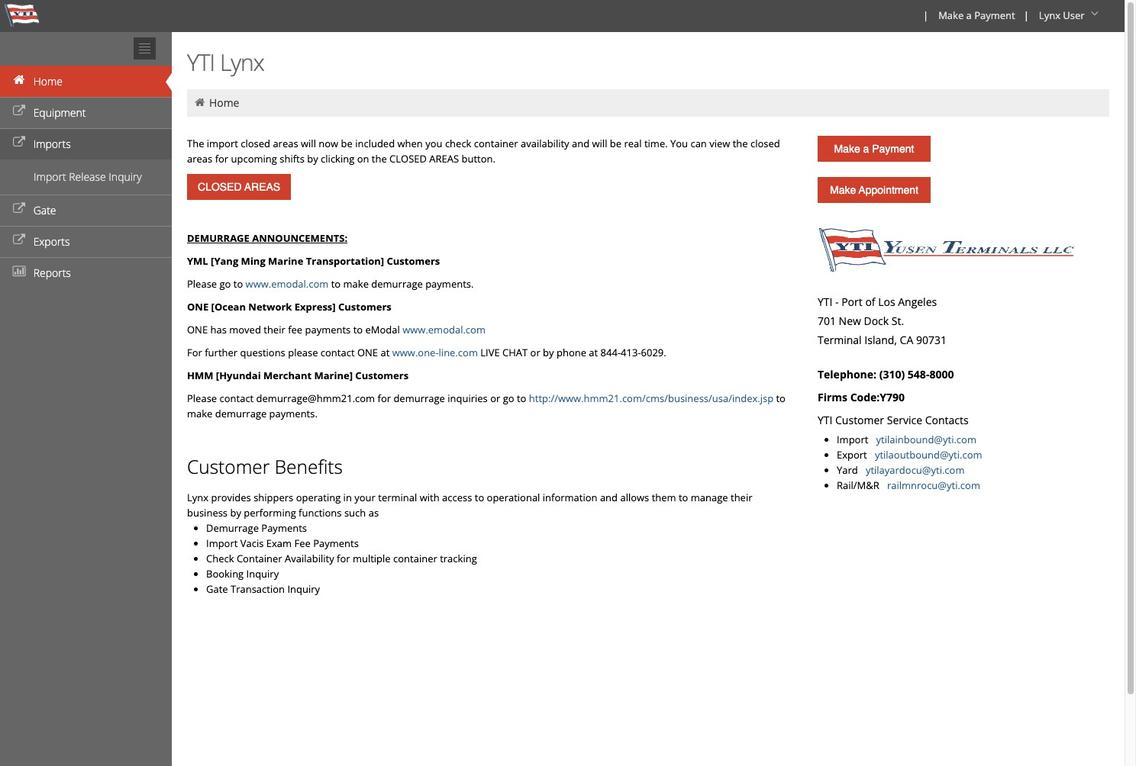 Task type: locate. For each thing, give the bounding box(es) containing it.
1 horizontal spatial for
[[337, 552, 350, 566]]

to inside to make demurrage payments.
[[776, 392, 786, 406]]

to down transportation]
[[331, 277, 341, 291]]

make down the hmm
[[187, 407, 213, 421]]

customer inside yti customer service contacts import ytilainbound@yti.com export ytilaoutbound@yti.com yard ytilayardocu@yti.com rail/m&r railmnrocu@yti.com
[[836, 413, 885, 428]]

home up equipment
[[33, 74, 63, 89]]

0 vertical spatial and
[[572, 137, 590, 150]]

1 vertical spatial www.emodal.com
[[403, 323, 486, 337]]

demurrage down www.one-
[[394, 392, 445, 406]]

1 horizontal spatial go
[[503, 392, 515, 406]]

0 horizontal spatial payments.
[[269, 407, 318, 421]]

yti customer service contacts import ytilainbound@yti.com export ytilaoutbound@yti.com yard ytilayardocu@yti.com rail/m&r railmnrocu@yti.com
[[818, 413, 983, 493]]

go down [yang
[[220, 277, 231, 291]]

to left the emodal
[[353, 323, 363, 337]]

contact down '[hyundai'
[[220, 392, 254, 406]]

1 horizontal spatial a
[[967, 8, 972, 22]]

1 vertical spatial external link image
[[11, 137, 27, 148]]

1 horizontal spatial closed
[[751, 137, 781, 150]]

please for please contact demurrage@hmm21.com for demurrage inquiries or go to
[[187, 392, 217, 406]]

demurrage@hmm21.com
[[256, 392, 375, 406]]

service
[[887, 413, 923, 428]]

make
[[939, 8, 964, 22], [834, 143, 861, 155], [830, 184, 856, 196]]

0 vertical spatial yti
[[187, 47, 215, 78]]

0 vertical spatial go
[[220, 277, 231, 291]]

1 vertical spatial contact
[[220, 392, 254, 406]]

2 vertical spatial external link image
[[11, 204, 27, 215]]

None submit
[[187, 174, 291, 200]]

1 horizontal spatial import
[[206, 537, 238, 551]]

1 horizontal spatial will
[[592, 137, 608, 150]]

to up [ocean
[[234, 277, 243, 291]]

1 horizontal spatial by
[[307, 152, 318, 166]]

1 horizontal spatial and
[[600, 491, 618, 505]]

customer down firms code:y790
[[836, 413, 885, 428]]

0 vertical spatial areas
[[273, 137, 298, 150]]

and left allows
[[600, 491, 618, 505]]

0 vertical spatial container
[[474, 137, 518, 150]]

0 vertical spatial www.emodal.com link
[[246, 277, 329, 291]]

external link image left equipment
[[11, 106, 27, 117]]

gate inside "lynx provides shippers operating in your terminal with access to operational information and allows them to manage their business by performing functions such as demurrage payments import vacis exam fee payments check container availability for multiple container tracking booking inquiry gate transaction inquiry"
[[206, 583, 228, 597]]

0 horizontal spatial for
[[215, 152, 229, 166]]

contact down one has moved their fee payments to emodal www.emodal.com
[[321, 346, 355, 360]]

now
[[319, 137, 339, 150]]

lynx inside "lynx provides shippers operating in your terminal with access to operational information and allows them to manage their business by performing functions such as demurrage payments import vacis exam fee payments check container availability for multiple container tracking booking inquiry gate transaction inquiry"
[[187, 491, 209, 505]]

yti inside yti customer service contacts import ytilainbound@yti.com export ytilaoutbound@yti.com yard ytilayardocu@yti.com rail/m&r railmnrocu@yti.com
[[818, 413, 833, 428]]

hmm [hyundai merchant marine] customers
[[187, 369, 409, 383]]

home link down yti lynx
[[209, 95, 239, 110]]

for down for further questions please contact one at www.one-line.com live chat or by phone at 844-413-6029.
[[378, 392, 391, 406]]

home image up the "the"
[[193, 97, 207, 108]]

0 horizontal spatial import
[[34, 170, 66, 184]]

benefits
[[275, 455, 343, 480]]

0 vertical spatial import
[[34, 170, 66, 184]]

www.emodal.com link up www.one-line.com link
[[403, 323, 486, 337]]

lynx for provides
[[187, 491, 209, 505]]

yti lynx
[[187, 47, 264, 78]]

2 horizontal spatial inquiry
[[288, 583, 320, 597]]

the down included
[[372, 152, 387, 166]]

2 vertical spatial customers
[[355, 369, 409, 383]]

st.
[[892, 314, 905, 328]]

be up "clicking" at the left top of the page
[[341, 137, 353, 150]]

external link image up external link icon at left
[[11, 204, 27, 215]]

container inside "lynx provides shippers operating in your terminal with access to operational information and allows them to manage their business by performing functions such as demurrage payments import vacis exam fee payments check container availability for multiple container tracking booking inquiry gate transaction inquiry"
[[393, 552, 438, 566]]

1 horizontal spatial payment
[[975, 8, 1016, 22]]

www.emodal.com link down marine
[[246, 277, 329, 291]]

on
[[357, 152, 369, 166]]

and inside "lynx provides shippers operating in your terminal with access to operational information and allows them to manage their business by performing functions such as demurrage payments import vacis exam fee payments check container availability for multiple container tracking booking inquiry gate transaction inquiry"
[[600, 491, 618, 505]]

at
[[381, 346, 390, 360], [589, 346, 598, 360]]

1 vertical spatial lynx
[[220, 47, 264, 78]]

2 external link image from the top
[[11, 137, 27, 148]]

and
[[572, 137, 590, 150], [600, 491, 618, 505]]

2 horizontal spatial by
[[543, 346, 554, 360]]

www.emodal.com up www.one-line.com link
[[403, 323, 486, 337]]

by inside the import closed areas will now be included when you check container availability and will be real time.  you can view the closed areas for upcoming shifts by clicking on the closed areas button.
[[307, 152, 318, 166]]

payments up the exam
[[261, 522, 307, 535]]

and right availability
[[572, 137, 590, 150]]

0 horizontal spatial and
[[572, 137, 590, 150]]

make inside to make demurrage payments.
[[187, 407, 213, 421]]

ytilaoutbound@yti.com link
[[875, 448, 983, 462]]

angeles
[[898, 295, 937, 309]]

0 vertical spatial make a payment
[[939, 8, 1016, 22]]

ytilayardocu@yti.com link
[[866, 464, 965, 477]]

please down the hmm
[[187, 392, 217, 406]]

equipment
[[33, 105, 86, 120]]

one left [ocean
[[187, 300, 209, 314]]

1 horizontal spatial customer
[[836, 413, 885, 428]]

demurrage up the emodal
[[371, 277, 423, 291]]

yml
[[187, 254, 208, 268]]

customers
[[387, 254, 440, 268], [338, 300, 392, 314], [355, 369, 409, 383]]

gate down 'booking'
[[206, 583, 228, 597]]

1 horizontal spatial payments
[[313, 537, 359, 551]]

0 vertical spatial home image
[[11, 75, 27, 86]]

2 horizontal spatial import
[[837, 433, 869, 447]]

payment
[[975, 8, 1016, 22], [873, 143, 915, 155]]

[yang
[[211, 254, 239, 268]]

at left 844-
[[589, 346, 598, 360]]

1 horizontal spatial contact
[[321, 346, 355, 360]]

contacts
[[926, 413, 969, 428]]

1 vertical spatial for
[[378, 392, 391, 406]]

0 horizontal spatial make a payment
[[834, 143, 915, 155]]

0 vertical spatial customer
[[836, 413, 885, 428]]

0 horizontal spatial by
[[230, 506, 241, 520]]

yti inside yti - port of los angeles 701 new dock st. terminal island, ca 90731
[[818, 295, 833, 309]]

1 horizontal spatial www.emodal.com link
[[403, 323, 486, 337]]

0 horizontal spatial their
[[264, 323, 286, 337]]

external link image inside gate link
[[11, 204, 27, 215]]

0 vertical spatial make a payment link
[[932, 0, 1021, 32]]

1 horizontal spatial lynx
[[220, 47, 264, 78]]

one down the emodal
[[357, 346, 378, 360]]

payment up "appointment"
[[873, 143, 915, 155]]

0 horizontal spatial go
[[220, 277, 231, 291]]

external link image inside equipment link
[[11, 106, 27, 117]]

1 vertical spatial one
[[187, 323, 208, 337]]

customers up the emodal
[[338, 300, 392, 314]]

1 will from the left
[[301, 137, 316, 150]]

2 horizontal spatial lynx
[[1040, 8, 1061, 22]]

2 vertical spatial demurrage
[[215, 407, 267, 421]]

please down yml
[[187, 277, 217, 291]]

1 vertical spatial a
[[864, 143, 870, 155]]

0 vertical spatial payments
[[261, 522, 307, 535]]

payments. up line.com
[[426, 277, 474, 291]]

areas
[[430, 152, 459, 166]]

closed up upcoming
[[241, 137, 270, 150]]

ytilainbound@yti.com link
[[877, 433, 977, 447]]

further
[[205, 346, 238, 360]]

0 vertical spatial make
[[343, 277, 369, 291]]

gate up exports at the top left
[[33, 203, 56, 218]]

2 vertical spatial yti
[[818, 413, 833, 428]]

external link image for gate
[[11, 204, 27, 215]]

1 vertical spatial make
[[187, 407, 213, 421]]

1 vertical spatial payments.
[[269, 407, 318, 421]]

0 horizontal spatial gate
[[33, 203, 56, 218]]

customers right transportation]
[[387, 254, 440, 268]]

2 vertical spatial inquiry
[[288, 583, 320, 597]]

external link image for imports
[[11, 137, 27, 148]]

2 vertical spatial for
[[337, 552, 350, 566]]

1 vertical spatial gate
[[206, 583, 228, 597]]

1 external link image from the top
[[11, 106, 27, 117]]

external link image left imports
[[11, 137, 27, 148]]

areas down the "the"
[[187, 152, 213, 166]]

you
[[671, 137, 688, 150]]

container up button.
[[474, 137, 518, 150]]

dock
[[864, 314, 889, 328]]

of
[[866, 295, 876, 309]]

1 at from the left
[[381, 346, 390, 360]]

or right "inquiries"
[[491, 392, 501, 406]]

2 | from the left
[[1024, 8, 1030, 22]]

imports link
[[0, 128, 172, 160]]

tracking
[[440, 552, 477, 566]]

closed right view
[[751, 137, 781, 150]]

and inside the import closed areas will now be included when you check container availability and will be real time.  you can view the closed areas for upcoming shifts by clicking on the closed areas button.
[[572, 137, 590, 150]]

areas up shifts on the left top
[[273, 137, 298, 150]]

1 vertical spatial make
[[834, 143, 861, 155]]

inquiry down container
[[246, 568, 279, 581]]

home link up equipment
[[0, 66, 172, 97]]

home
[[33, 74, 63, 89], [209, 95, 239, 110]]

please for please go to
[[187, 277, 217, 291]]

their right manage
[[731, 491, 753, 505]]

code:y790
[[851, 390, 905, 405]]

0 horizontal spatial or
[[491, 392, 501, 406]]

with
[[420, 491, 440, 505]]

for
[[187, 346, 202, 360]]

one for one has moved their fee payments to emodal www.emodal.com
[[187, 323, 208, 337]]

to left firms
[[776, 392, 786, 406]]

payments. down demurrage@hmm21.com
[[269, 407, 318, 421]]

contact
[[321, 346, 355, 360], [220, 392, 254, 406]]

external link image
[[11, 235, 27, 246]]

0 horizontal spatial make
[[187, 407, 213, 421]]

external link image
[[11, 106, 27, 117], [11, 137, 27, 148], [11, 204, 27, 215]]

such
[[344, 506, 366, 520]]

0 horizontal spatial container
[[393, 552, 438, 566]]

los
[[879, 295, 896, 309]]

1 horizontal spatial or
[[531, 346, 541, 360]]

2 at from the left
[[589, 346, 598, 360]]

in
[[343, 491, 352, 505]]

home image up equipment link
[[11, 75, 27, 86]]

firms code:y790
[[818, 390, 905, 405]]

or right chat
[[531, 346, 541, 360]]

external link image inside imports link
[[11, 137, 27, 148]]

provides
[[211, 491, 251, 505]]

701
[[818, 314, 836, 328]]

payment left lynx user
[[975, 8, 1016, 22]]

customers for one [ocean network express] customers
[[338, 300, 392, 314]]

6029.
[[641, 346, 667, 360]]

inquiry
[[109, 170, 142, 184], [246, 568, 279, 581], [288, 583, 320, 597]]

exports link
[[0, 226, 172, 257]]

questions
[[240, 346, 286, 360]]

one
[[187, 300, 209, 314], [187, 323, 208, 337], [357, 346, 378, 360]]

will left real
[[592, 137, 608, 150]]

will left the now
[[301, 137, 316, 150]]

to right them
[[679, 491, 689, 505]]

transportation]
[[306, 254, 384, 268]]

home image
[[11, 75, 27, 86], [193, 97, 207, 108]]

container left tracking at left bottom
[[393, 552, 438, 566]]

upcoming
[[231, 152, 277, 166]]

1 horizontal spatial www.emodal.com
[[403, 323, 486, 337]]

yti for yti - port of los angeles 701 new dock st. terminal island, ca 90731
[[818, 295, 833, 309]]

please
[[187, 277, 217, 291], [187, 392, 217, 406]]

1 | from the left
[[924, 8, 929, 22]]

the right view
[[733, 137, 748, 150]]

import up export
[[837, 433, 869, 447]]

moved
[[229, 323, 261, 337]]

please contact demurrage@hmm21.com for demurrage inquiries or go to http://www.hmm21.com/cms/business/usa/index.jsp
[[187, 392, 774, 406]]

by right shifts on the left top
[[307, 152, 318, 166]]

inquiry down availability
[[288, 583, 320, 597]]

2 please from the top
[[187, 392, 217, 406]]

1 horizontal spatial at
[[589, 346, 598, 360]]

0 horizontal spatial at
[[381, 346, 390, 360]]

home down yti lynx
[[209, 95, 239, 110]]

1 vertical spatial please
[[187, 392, 217, 406]]

548-
[[908, 367, 930, 382]]

customer up provides
[[187, 455, 270, 480]]

import down imports
[[34, 170, 66, 184]]

1 please from the top
[[187, 277, 217, 291]]

0 vertical spatial one
[[187, 300, 209, 314]]

payments.
[[426, 277, 474, 291], [269, 407, 318, 421]]

bar chart image
[[11, 267, 27, 277]]

2 vertical spatial import
[[206, 537, 238, 551]]

for left multiple
[[337, 552, 350, 566]]

booking
[[206, 568, 244, 581]]

1 horizontal spatial gate
[[206, 583, 228, 597]]

1 horizontal spatial make a payment link
[[932, 0, 1021, 32]]

0 horizontal spatial contact
[[220, 392, 254, 406]]

1 horizontal spatial make
[[343, 277, 369, 291]]

3 external link image from the top
[[11, 204, 27, 215]]

fee
[[288, 323, 303, 337]]

www.emodal.com down marine
[[246, 277, 329, 291]]

lynx
[[1040, 8, 1061, 22], [220, 47, 264, 78], [187, 491, 209, 505]]

their
[[264, 323, 286, 337], [731, 491, 753, 505]]

0 vertical spatial external link image
[[11, 106, 27, 117]]

when
[[398, 137, 423, 150]]

yti
[[187, 47, 215, 78], [818, 295, 833, 309], [818, 413, 833, 428]]

for down import
[[215, 152, 229, 166]]

844-
[[601, 346, 621, 360]]

2 vertical spatial by
[[230, 506, 241, 520]]

ytilayardocu@yti.com
[[866, 464, 965, 477]]

make a payment link
[[932, 0, 1021, 32], [818, 136, 931, 162]]

ytilaoutbound@yti.com
[[875, 448, 983, 462]]

go right "inquiries"
[[503, 392, 515, 406]]

your
[[355, 491, 376, 505]]

customers down www.one-
[[355, 369, 409, 383]]

1 vertical spatial make a payment link
[[818, 136, 931, 162]]

1 vertical spatial payment
[[873, 143, 915, 155]]

their left fee at the left of the page
[[264, 323, 286, 337]]

reports link
[[0, 257, 172, 289]]

one left has
[[187, 323, 208, 337]]

0 horizontal spatial closed
[[241, 137, 270, 150]]

gate
[[33, 203, 56, 218], [206, 583, 228, 597]]

0 horizontal spatial home
[[33, 74, 63, 89]]

angle down image
[[1088, 8, 1103, 19]]

by up demurrage
[[230, 506, 241, 520]]

1 horizontal spatial areas
[[273, 137, 298, 150]]

for further questions please contact one at www.one-line.com live chat or by phone at 844-413-6029.
[[187, 346, 667, 360]]

operational
[[487, 491, 540, 505]]

1 vertical spatial www.emodal.com link
[[403, 323, 486, 337]]

import up check
[[206, 537, 238, 551]]

inquiry right 'release'
[[109, 170, 142, 184]]

by left phone
[[543, 346, 554, 360]]

demurrage down '[hyundai'
[[215, 407, 267, 421]]

payments up availability
[[313, 537, 359, 551]]

www.emodal.com link for one has moved their fee payments to emodal www.emodal.com
[[403, 323, 486, 337]]

at down the emodal
[[381, 346, 390, 360]]

be left real
[[610, 137, 622, 150]]

make down transportation]
[[343, 277, 369, 291]]



Task type: vqa. For each thing, say whether or not it's contained in the screenshot.
the leftmost at
yes



Task type: describe. For each thing, give the bounding box(es) containing it.
0 horizontal spatial customer
[[187, 455, 270, 480]]

import release inquiry link
[[0, 166, 172, 189]]

button.
[[462, 152, 496, 166]]

lynx provides shippers operating in your terminal with access to operational information and allows them to manage their business by performing functions such as demurrage payments import vacis exam fee payments check container availability for multiple container tracking booking inquiry gate transaction inquiry
[[187, 491, 753, 597]]

can
[[691, 137, 707, 150]]

www.one-line.com link
[[392, 346, 478, 360]]

equipment link
[[0, 97, 172, 128]]

1 be from the left
[[341, 137, 353, 150]]

2 closed from the left
[[751, 137, 781, 150]]

90731
[[917, 333, 947, 348]]

1 vertical spatial home
[[209, 95, 239, 110]]

closed
[[390, 152, 427, 166]]

1 vertical spatial home image
[[193, 97, 207, 108]]

to down chat
[[517, 392, 527, 406]]

demurrage
[[187, 231, 250, 245]]

1 vertical spatial or
[[491, 392, 501, 406]]

0 horizontal spatial www.emodal.com
[[246, 277, 329, 291]]

0 vertical spatial their
[[264, 323, 286, 337]]

new
[[839, 314, 862, 328]]

telephone: (310) 548-8000
[[818, 367, 954, 382]]

container inside the import closed areas will now be included when you check container availability and will be real time.  you can view the closed areas for upcoming shifts by clicking on the closed areas button.
[[474, 137, 518, 150]]

container
[[237, 552, 282, 566]]

1 vertical spatial the
[[372, 152, 387, 166]]

1 horizontal spatial the
[[733, 137, 748, 150]]

to right access on the left bottom of page
[[475, 491, 484, 505]]

make appointment link
[[818, 177, 931, 203]]

2 vertical spatial one
[[357, 346, 378, 360]]

chat
[[503, 346, 528, 360]]

to make demurrage payments.
[[187, 392, 786, 421]]

hmm
[[187, 369, 213, 383]]

business
[[187, 506, 228, 520]]

the
[[187, 137, 204, 150]]

1 vertical spatial demurrage
[[394, 392, 445, 406]]

http://www.hmm21.com/cms/business/usa/index.jsp
[[529, 392, 774, 406]]

real
[[624, 137, 642, 150]]

make inside make appointment link
[[830, 184, 856, 196]]

http://www.hmm21.com/cms/business/usa/index.jsp link
[[529, 392, 774, 406]]

yard
[[837, 464, 858, 477]]

one for one [ocean network express] customers
[[187, 300, 209, 314]]

exports
[[33, 235, 70, 249]]

included
[[355, 137, 395, 150]]

0 vertical spatial demurrage
[[371, 277, 423, 291]]

user
[[1064, 8, 1085, 22]]

shifts
[[280, 152, 305, 166]]

their inside "lynx provides shippers operating in your terminal with access to operational information and allows them to manage their business by performing functions such as demurrage payments import vacis exam fee payments check container availability for multiple container tracking booking inquiry gate transaction inquiry"
[[731, 491, 753, 505]]

0 vertical spatial or
[[531, 346, 541, 360]]

release
[[69, 170, 106, 184]]

operating
[[296, 491, 341, 505]]

external link image for equipment
[[11, 106, 27, 117]]

[hyundai
[[216, 369, 261, 383]]

0 horizontal spatial make a payment link
[[818, 136, 931, 162]]

announcements:
[[252, 231, 348, 245]]

0 vertical spatial a
[[967, 8, 972, 22]]

performing
[[244, 506, 296, 520]]

network
[[249, 300, 292, 314]]

0 vertical spatial contact
[[321, 346, 355, 360]]

check
[[206, 552, 234, 566]]

marine]
[[314, 369, 353, 383]]

0 horizontal spatial home link
[[0, 66, 172, 97]]

multiple
[[353, 552, 391, 566]]

1 horizontal spatial inquiry
[[246, 568, 279, 581]]

railmnrocu@yti.com
[[888, 479, 981, 493]]

import inside yti customer service contacts import ytilainbound@yti.com export ytilaoutbound@yti.com yard ytilayardocu@yti.com rail/m&r railmnrocu@yti.com
[[837, 433, 869, 447]]

rail/m&r
[[837, 479, 880, 493]]

www.emodal.com link for to make demurrage payments.
[[246, 277, 329, 291]]

customers for hmm [hyundai merchant marine] customers
[[355, 369, 409, 383]]

0 horizontal spatial payment
[[873, 143, 915, 155]]

imports
[[33, 137, 71, 151]]

please go to www.emodal.com to make demurrage payments.
[[187, 277, 474, 291]]

lynx for user
[[1040, 8, 1061, 22]]

for inside the import closed areas will now be included when you check container availability and will be real time.  you can view the closed areas for upcoming shifts by clicking on the closed areas button.
[[215, 152, 229, 166]]

1 vertical spatial payments
[[313, 537, 359, 551]]

by inside "lynx provides shippers operating in your terminal with access to operational information and allows them to manage their business by performing functions such as demurrage payments import vacis exam fee payments check container availability for multiple container tracking booking inquiry gate transaction inquiry"
[[230, 506, 241, 520]]

time.
[[645, 137, 668, 150]]

import
[[207, 137, 238, 150]]

[ocean
[[211, 300, 246, 314]]

you
[[426, 137, 443, 150]]

1 vertical spatial make a payment
[[834, 143, 915, 155]]

1 horizontal spatial payments.
[[426, 277, 474, 291]]

yti for yti lynx
[[187, 47, 215, 78]]

(310)
[[880, 367, 905, 382]]

1 vertical spatial by
[[543, 346, 554, 360]]

0 vertical spatial customers
[[387, 254, 440, 268]]

make appointment
[[830, 184, 919, 196]]

import release inquiry
[[34, 170, 142, 184]]

1 closed from the left
[[241, 137, 270, 150]]

port
[[842, 295, 863, 309]]

payments. inside to make demurrage payments.
[[269, 407, 318, 421]]

availability
[[285, 552, 334, 566]]

2 will from the left
[[592, 137, 608, 150]]

inquiries
[[448, 392, 488, 406]]

413-
[[621, 346, 641, 360]]

1 vertical spatial go
[[503, 392, 515, 406]]

2 be from the left
[[610, 137, 622, 150]]

has
[[210, 323, 227, 337]]

terminal
[[378, 491, 417, 505]]

the import closed areas will now be included when you check container availability and will be real time.  you can view the closed areas for upcoming shifts by clicking on the closed areas button.
[[187, 137, 781, 166]]

yti for yti customer service contacts import ytilainbound@yti.com export ytilaoutbound@yti.com yard ytilayardocu@yti.com rail/m&r railmnrocu@yti.com
[[818, 413, 833, 428]]

as
[[369, 506, 379, 520]]

0 vertical spatial gate
[[33, 203, 56, 218]]

terminal
[[818, 333, 862, 348]]

ming
[[241, 254, 266, 268]]

demurrage inside to make demurrage payments.
[[215, 407, 267, 421]]

for inside "lynx provides shippers operating in your terminal with access to operational information and allows them to manage their business by performing functions such as demurrage payments import vacis exam fee payments check container availability for multiple container tracking booking inquiry gate transaction inquiry"
[[337, 552, 350, 566]]

0 horizontal spatial payments
[[261, 522, 307, 535]]

telephone:
[[818, 367, 877, 382]]

0 vertical spatial make
[[939, 8, 964, 22]]

fee
[[294, 537, 311, 551]]

0 vertical spatial payment
[[975, 8, 1016, 22]]

express]
[[295, 300, 336, 314]]

inquiry inside import release inquiry link
[[109, 170, 142, 184]]

please
[[288, 346, 318, 360]]

lynx user
[[1040, 8, 1085, 22]]

export
[[837, 448, 868, 462]]

import inside "lynx provides shippers operating in your terminal with access to operational information and allows them to manage their business by performing functions such as demurrage payments import vacis exam fee payments check container availability for multiple container tracking booking inquiry gate transaction inquiry"
[[206, 537, 238, 551]]

1 horizontal spatial home link
[[209, 95, 239, 110]]

them
[[652, 491, 677, 505]]

railmnrocu@yti.com link
[[888, 479, 981, 493]]

availability
[[521, 137, 570, 150]]

phone
[[557, 346, 587, 360]]

payments
[[305, 323, 351, 337]]

transaction
[[231, 583, 285, 597]]

exam
[[266, 537, 292, 551]]

appointment
[[859, 184, 919, 196]]

clicking
[[321, 152, 355, 166]]

0 horizontal spatial areas
[[187, 152, 213, 166]]

8000
[[930, 367, 954, 382]]

merchant
[[264, 369, 312, 383]]

ytilainbound@yti.com
[[877, 433, 977, 447]]



